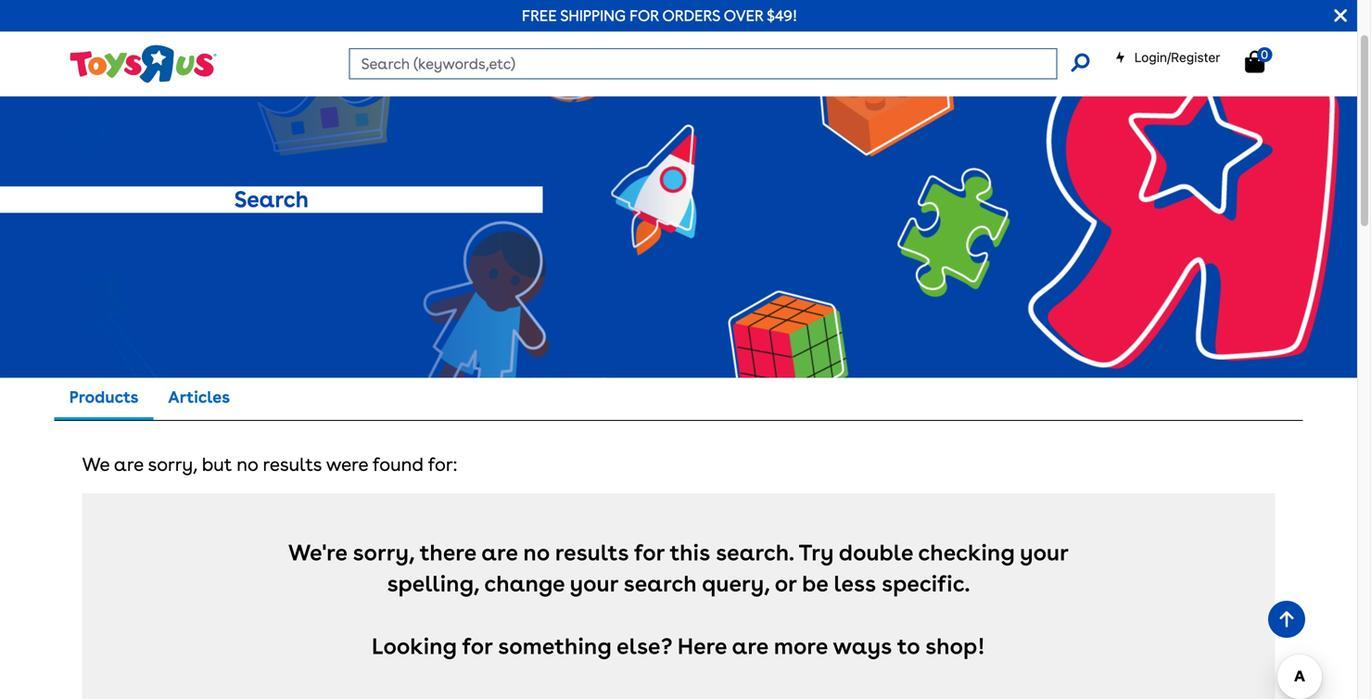 Task type: locate. For each thing, give the bounding box(es) containing it.
sorry, up spelling,
[[353, 539, 415, 566]]

None search field
[[349, 48, 1090, 79]]

we are sorry, but no results were found for:
[[82, 454, 458, 476]]

results inside we're sorry, there are no results for this search. try double checking your spelling, change your search query, or be less specific.
[[555, 539, 629, 566]]

0 horizontal spatial sorry,
[[148, 454, 197, 476]]

0 vertical spatial for
[[635, 539, 665, 566]]

results
[[263, 454, 322, 476], [555, 539, 629, 566]]

are inside we're sorry, there are no results for this search. try double checking your spelling, change your search query, or be less specific.
[[482, 539, 518, 566]]

0 horizontal spatial no
[[237, 454, 258, 476]]

your left search
[[570, 570, 619, 597]]

results left were
[[263, 454, 322, 476]]

1 vertical spatial results
[[555, 539, 629, 566]]

for:
[[428, 454, 458, 476]]

0 vertical spatial sorry,
[[148, 454, 197, 476]]

no
[[237, 454, 258, 476], [524, 539, 550, 566]]

for inside we're sorry, there are no results for this search. try double checking your spelling, change your search query, or be less specific.
[[635, 539, 665, 566]]

0 horizontal spatial results
[[263, 454, 322, 476]]

1 vertical spatial no
[[524, 539, 550, 566]]

or
[[775, 570, 797, 597]]

1 horizontal spatial sorry,
[[353, 539, 415, 566]]

are right we
[[114, 454, 144, 476]]

are
[[114, 454, 144, 476], [482, 539, 518, 566], [732, 633, 769, 659]]

2 vertical spatial are
[[732, 633, 769, 659]]

found
[[373, 454, 424, 476]]

something
[[498, 633, 612, 659]]

for
[[630, 6, 659, 25]]

for right ‌looking
[[463, 633, 493, 659]]

menu bar
[[56, 0, 1358, 21]]

articles link
[[153, 378, 245, 417]]

free shipping for orders over $49! link
[[522, 6, 798, 25]]

1 vertical spatial sorry,
[[353, 539, 415, 566]]

0 horizontal spatial your
[[570, 570, 619, 597]]

Enter Keyword or Item No. search field
[[349, 48, 1058, 79]]

we
[[82, 454, 110, 476]]

1 horizontal spatial for
[[635, 539, 665, 566]]

1 vertical spatial are
[[482, 539, 518, 566]]

your right checking
[[1021, 539, 1070, 566]]

no right but
[[237, 454, 258, 476]]

‌looking for something else? here are more ways to shop!
[[372, 633, 986, 659]]

login/register
[[1135, 50, 1221, 65]]

no inside we're sorry, there are no results for this search. try double checking your spelling, change your search query, or be less specific.
[[524, 539, 550, 566]]

are up change
[[482, 539, 518, 566]]

1 vertical spatial for
[[463, 633, 493, 659]]

1 horizontal spatial your
[[1021, 539, 1070, 566]]

be
[[803, 570, 829, 597]]

0 vertical spatial results
[[263, 454, 322, 476]]

products
[[69, 387, 138, 407]]

articles
[[168, 387, 230, 407]]

are right here
[[732, 633, 769, 659]]

results up change
[[555, 539, 629, 566]]

1 vertical spatial your
[[570, 570, 619, 597]]

to
[[898, 633, 920, 659]]

this
[[670, 539, 711, 566]]

no up change
[[524, 539, 550, 566]]

for
[[635, 539, 665, 566], [463, 633, 493, 659]]

0 link
[[1246, 47, 1284, 74]]

1 horizontal spatial results
[[555, 539, 629, 566]]

0
[[1262, 47, 1269, 62]]

query,
[[702, 570, 770, 597]]

more
[[774, 633, 828, 659]]

1 horizontal spatial are
[[482, 539, 518, 566]]

change
[[485, 570, 565, 597]]

0 vertical spatial no
[[237, 454, 258, 476]]

for up search
[[635, 539, 665, 566]]

0 horizontal spatial for
[[463, 633, 493, 659]]

products link
[[54, 378, 153, 420]]

here
[[678, 633, 727, 659]]

1 horizontal spatial no
[[524, 539, 550, 566]]

sorry,
[[148, 454, 197, 476], [353, 539, 415, 566]]

try
[[799, 539, 834, 566]]

shop!
[[926, 633, 986, 659]]

search main content
[[0, 21, 1358, 699]]

0 horizontal spatial are
[[114, 454, 144, 476]]

tab list
[[54, 378, 245, 420]]

results for were
[[263, 454, 322, 476]]

no for are
[[524, 539, 550, 566]]

your
[[1021, 539, 1070, 566], [570, 570, 619, 597]]

tab list containing products
[[54, 378, 245, 420]]

sorry, left but
[[148, 454, 197, 476]]



Task type: vqa. For each thing, say whether or not it's contained in the screenshot.
the shaped at the left top of the page
no



Task type: describe. For each thing, give the bounding box(es) containing it.
spelling,
[[387, 570, 480, 597]]

0 vertical spatial your
[[1021, 539, 1070, 566]]

orders
[[663, 6, 721, 25]]

tab list inside search main content
[[54, 378, 245, 420]]

shipping
[[561, 6, 626, 25]]

free shipping for orders over $49!
[[522, 6, 798, 25]]

sorry, inside we're sorry, there are no results for this search. try double checking your spelling, change your search query, or be less specific.
[[353, 539, 415, 566]]

0 vertical spatial are
[[114, 454, 144, 476]]

shopping bag image
[[1246, 51, 1265, 73]]

ways
[[833, 633, 893, 659]]

no for but
[[237, 454, 258, 476]]

close button image
[[1335, 6, 1348, 26]]

search.
[[716, 539, 794, 566]]

$49!
[[767, 6, 798, 25]]

search
[[234, 186, 309, 213]]

were
[[326, 454, 368, 476]]

we're sorry, there are no results for this search. try double checking your spelling, change your search query, or be less specific.
[[288, 539, 1075, 597]]

free
[[522, 6, 557, 25]]

less
[[834, 570, 877, 597]]

we're
[[288, 539, 348, 566]]

toys r us image
[[68, 43, 217, 85]]

else?
[[617, 633, 672, 659]]

double
[[839, 539, 914, 566]]

there
[[420, 539, 477, 566]]

specific.
[[882, 570, 971, 597]]

results for for
[[555, 539, 629, 566]]

login/register button
[[1116, 48, 1221, 67]]

search
[[624, 570, 697, 597]]

‌looking
[[372, 633, 457, 659]]

checking
[[919, 539, 1016, 566]]

over
[[724, 6, 764, 25]]

2 horizontal spatial are
[[732, 633, 769, 659]]

but
[[202, 454, 232, 476]]



